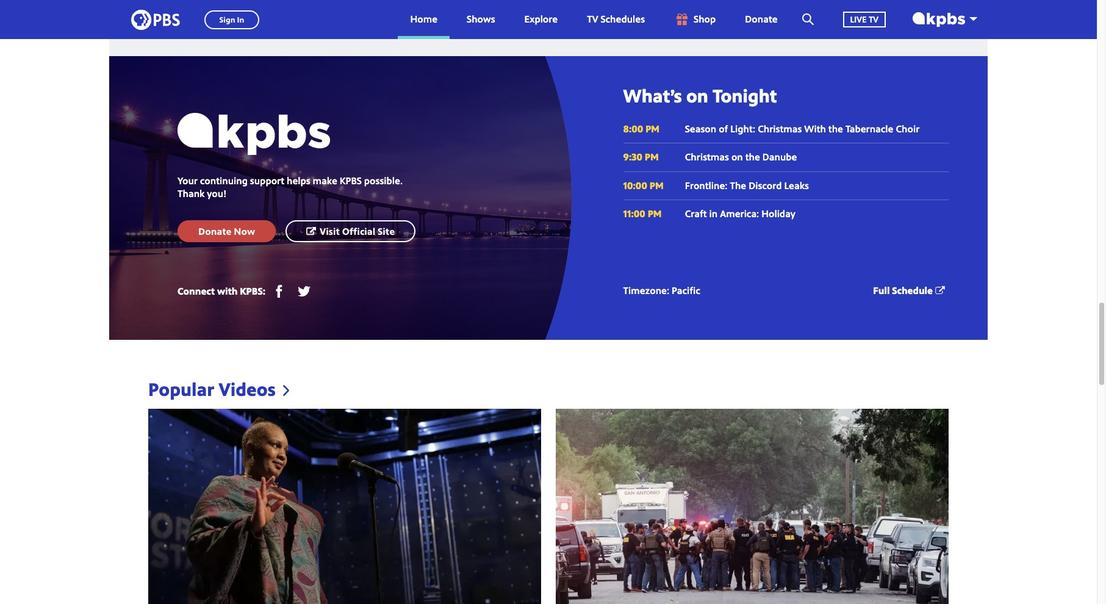 Task type: locate. For each thing, give the bounding box(es) containing it.
1 horizontal spatial on
[[732, 150, 743, 164]]

connect with kpbs on twitter (opens in new window) image
[[298, 285, 311, 298]]

on up the
[[732, 150, 743, 164]]

shop link
[[662, 0, 729, 39]]

with
[[805, 122, 827, 136]]

shop
[[694, 12, 716, 26]]

season of light: christmas with the tabernacle choir
[[685, 122, 920, 136]]

explore
[[525, 12, 558, 26]]

pm right 8:00
[[646, 122, 660, 136]]

kpbs image
[[913, 12, 966, 27], [178, 113, 330, 155]]

timezone:
[[624, 284, 670, 297]]

thank
[[178, 187, 205, 200]]

pm right 10:00
[[650, 179, 664, 192]]

0 vertical spatial the
[[829, 122, 844, 136]]

on for the
[[732, 150, 743, 164]]

0 horizontal spatial christmas
[[685, 150, 730, 164]]

tv left schedules on the right top of page
[[587, 12, 599, 26]]

pm for 8:00 pm
[[646, 122, 660, 136]]

connect with kpbs on facebook (opens in new window) image
[[273, 285, 286, 298]]

on
[[687, 83, 709, 108], [732, 150, 743, 164]]

continuing
[[200, 174, 248, 187]]

frontline: the discord leaks
[[685, 179, 810, 192]]

timezone: pacific
[[624, 284, 701, 297]]

1 horizontal spatial the
[[829, 122, 844, 136]]

support
[[250, 174, 285, 187]]

0 vertical spatial christmas
[[758, 122, 802, 136]]

kpbs
[[340, 174, 362, 187]]

the
[[829, 122, 844, 136], [746, 150, 761, 164]]

0 horizontal spatial the
[[746, 150, 761, 164]]

christmas
[[758, 122, 802, 136], [685, 150, 730, 164]]

schedules
[[601, 12, 645, 26]]

tv schedules
[[587, 12, 645, 26]]

leaks
[[785, 179, 810, 192]]

0 vertical spatial kpbs image
[[913, 12, 966, 27]]

pacific
[[672, 284, 701, 297]]

the left danube in the top of the page
[[746, 150, 761, 164]]

your continuing support helps make kpbs possible. thank you!
[[178, 174, 403, 200]]

tonight
[[713, 83, 778, 108]]

tv right live
[[869, 13, 879, 25]]

christmas up frontline:
[[685, 150, 730, 164]]

on up season
[[687, 83, 709, 108]]

tabernacle
[[846, 122, 894, 136]]

shows
[[467, 12, 495, 26]]

0 vertical spatial on
[[687, 83, 709, 108]]

tv schedules link
[[575, 0, 658, 39]]

america:
[[721, 207, 760, 220]]

choir
[[896, 122, 920, 136]]

0 horizontal spatial on
[[687, 83, 709, 108]]

live tv
[[851, 13, 879, 25]]

donate
[[746, 12, 778, 26]]

light:
[[731, 122, 756, 136]]

you!
[[207, 187, 227, 200]]

pm right '11:00'
[[648, 207, 662, 220]]

1 vertical spatial on
[[732, 150, 743, 164]]

tv
[[587, 12, 599, 26], [869, 13, 879, 25]]

your
[[178, 174, 198, 187]]

season
[[685, 122, 717, 136]]

pm right 9:30
[[645, 150, 659, 164]]

pm for 11:00 pm
[[648, 207, 662, 220]]

10:00
[[624, 179, 648, 192]]

videos
[[219, 377, 276, 402]]

0 horizontal spatial kpbs image
[[178, 113, 330, 155]]

explore link
[[513, 0, 570, 39]]

pm
[[646, 122, 660, 136], [645, 150, 659, 164], [650, 179, 664, 192], [648, 207, 662, 220]]

the right with
[[829, 122, 844, 136]]

what's
[[624, 83, 682, 108]]

8:00 pm
[[624, 122, 660, 136]]

christmas up danube in the top of the page
[[758, 122, 802, 136]]

8:00
[[624, 122, 644, 136]]



Task type: describe. For each thing, give the bounding box(es) containing it.
frontline:
[[685, 179, 728, 192]]

10:00 pm
[[624, 179, 664, 192]]

video thumbnail: stories from the stage giving thanks image
[[148, 409, 542, 604]]

9:30
[[624, 150, 643, 164]]

helps
[[287, 174, 311, 187]]

0 horizontal spatial tv
[[587, 12, 599, 26]]

connect
[[178, 285, 215, 298]]

1 horizontal spatial christmas
[[758, 122, 802, 136]]

pbs image
[[131, 6, 180, 33]]

donate link
[[733, 0, 790, 39]]

possible.
[[364, 174, 403, 187]]

shows link
[[455, 0, 508, 39]]

of
[[719, 122, 729, 136]]

1 horizontal spatial tv
[[869, 13, 879, 25]]

discord
[[749, 179, 782, 192]]

danube
[[763, 150, 798, 164]]

kpbs:
[[240, 285, 266, 298]]

pm for 9:30 pm
[[645, 150, 659, 164]]

11:00
[[624, 207, 646, 220]]

craft in america: holiday
[[685, 207, 796, 220]]

the
[[730, 179, 747, 192]]

pm for 10:00 pm
[[650, 179, 664, 192]]

holiday
[[762, 207, 796, 220]]

home
[[411, 12, 438, 26]]

1 vertical spatial the
[[746, 150, 761, 164]]

craft
[[685, 207, 707, 220]]

full
[[874, 284, 890, 297]]

1 horizontal spatial kpbs image
[[913, 12, 966, 27]]

in
[[710, 207, 718, 220]]

christmas on the danube
[[685, 150, 798, 164]]

live tv link
[[831, 0, 899, 39]]

full schedule
[[874, 284, 933, 297]]

home link
[[398, 0, 450, 39]]

popular videos
[[148, 377, 276, 402]]

with
[[217, 285, 238, 298]]

search image
[[803, 13, 814, 25]]

make
[[313, 174, 338, 187]]

popular
[[148, 377, 214, 402]]

popular videos link
[[148, 377, 289, 402]]

video thumbnail: frontline inside the uvalde response image
[[556, 409, 949, 604]]

1 vertical spatial kpbs image
[[178, 113, 330, 155]]

9:30 pm
[[624, 150, 659, 164]]

live
[[851, 13, 867, 25]]

what's on tonight
[[624, 83, 778, 108]]

schedule
[[893, 284, 933, 297]]

1 vertical spatial christmas
[[685, 150, 730, 164]]

on for tonight
[[687, 83, 709, 108]]

full schedule link
[[874, 284, 949, 297]]

11:00 pm
[[624, 207, 662, 220]]

connect with kpbs:
[[178, 285, 266, 298]]



Task type: vqa. For each thing, say whether or not it's contained in the screenshot.
recipients
no



